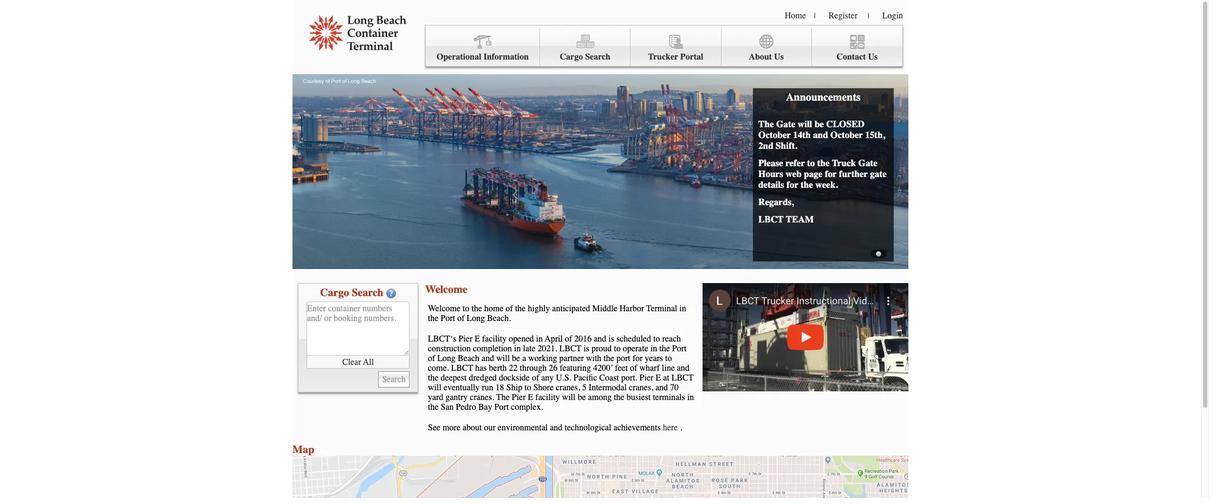 Task type: locate. For each thing, give the bounding box(es) containing it.
1 horizontal spatial cargo
[[560, 52, 583, 62]]

1 | from the left
[[814, 11, 816, 21]]

harbor
[[620, 304, 644, 314]]

deepest
[[441, 373, 467, 383]]

menu bar containing operational information
[[425, 25, 903, 67]]

facility down beach.
[[482, 334, 507, 344]]

port up lbct's
[[441, 314, 455, 323]]

0 horizontal spatial is
[[584, 344, 589, 354]]

0 vertical spatial facility
[[482, 334, 507, 344]]

san
[[441, 402, 454, 412]]

the up "line"
[[659, 344, 670, 354]]

register link
[[829, 11, 857, 21]]

1 vertical spatial be
[[512, 354, 520, 363]]

welcome inside welcome to the home of the highly anticipated middle harbor terminal in the port of long beach.
[[428, 304, 460, 314]]

at
[[663, 373, 669, 383]]

2 | from the left
[[868, 11, 869, 21]]

2 vertical spatial port
[[494, 402, 509, 412]]

and left 70
[[655, 383, 668, 393]]

intermodal
[[589, 383, 627, 393]]

about
[[463, 423, 482, 433]]

1 vertical spatial the
[[496, 393, 510, 402]]

to
[[807, 158, 815, 168], [463, 304, 469, 314], [653, 334, 660, 344], [614, 344, 621, 354], [665, 354, 672, 363], [524, 383, 531, 393]]

to right ship
[[524, 383, 531, 393]]

hours
[[758, 168, 783, 179]]

0 vertical spatial pier
[[459, 334, 472, 344]]

1 horizontal spatial the
[[758, 119, 774, 129]]

0 vertical spatial welcome
[[425, 283, 467, 296]]

pier right port.
[[640, 373, 653, 383]]

70
[[670, 383, 679, 393]]

is left the scheduled on the right of page
[[608, 334, 614, 344]]

for right page
[[825, 168, 837, 179]]

gate
[[776, 119, 795, 129], [858, 158, 878, 168]]

cargo inside cargo search "link"
[[560, 52, 583, 62]]

None submit
[[378, 372, 410, 388]]

1 vertical spatial port
[[672, 344, 687, 354]]

in right operate
[[650, 344, 657, 354]]

e left at
[[656, 373, 661, 383]]

the up 2nd
[[758, 119, 774, 129]]

pier
[[459, 334, 472, 344], [640, 373, 653, 383], [512, 393, 526, 402]]

e
[[475, 334, 480, 344], [656, 373, 661, 383], [528, 393, 533, 402]]

0 vertical spatial cargo search
[[560, 52, 611, 62]]

port right bay
[[494, 402, 509, 412]]

1 vertical spatial gate
[[858, 158, 878, 168]]

1 horizontal spatial october
[[830, 129, 863, 140]]

operational
[[437, 52, 481, 62]]

cargo search
[[560, 52, 611, 62], [320, 287, 383, 299]]

facility down any
[[535, 393, 560, 402]]

1 horizontal spatial e
[[528, 393, 533, 402]]

in
[[679, 304, 686, 314], [536, 334, 543, 344], [514, 344, 521, 354], [650, 344, 657, 354], [687, 393, 694, 402]]

us for contact us
[[868, 52, 878, 62]]

run
[[482, 383, 493, 393]]

featuring
[[560, 363, 591, 373]]

all
[[363, 357, 374, 367]]

please
[[758, 158, 783, 168]]

|
[[814, 11, 816, 21], [868, 11, 869, 21]]

the gate will be closed october 14th and october 15th, 2nd shift.
[[758, 119, 885, 151]]

anticipated
[[552, 304, 590, 314]]

refer
[[786, 158, 805, 168]]

trucker portal link
[[631, 28, 721, 67]]

1 vertical spatial pier
[[640, 373, 653, 383]]

be left closed at the top right of the page
[[815, 119, 824, 129]]

1 vertical spatial long
[[437, 354, 456, 363]]

1 horizontal spatial us
[[868, 52, 878, 62]]

0 vertical spatial gate
[[776, 119, 795, 129]]

and right beach
[[482, 354, 494, 363]]

1 vertical spatial welcome
[[428, 304, 460, 314]]

of down lbct's
[[428, 354, 435, 363]]

in right 70
[[687, 393, 694, 402]]

2 vertical spatial pier
[[512, 393, 526, 402]]

pier down the dockside
[[512, 393, 526, 402]]

port inside welcome to the home of the highly anticipated middle harbor terminal in the port of long beach.
[[441, 314, 455, 323]]

highly
[[528, 304, 550, 314]]

be left among
[[578, 393, 586, 402]]

2 vertical spatial be
[[578, 393, 586, 402]]

1 horizontal spatial cargo search
[[560, 52, 611, 62]]

0 horizontal spatial for
[[633, 354, 643, 363]]

to right refer
[[807, 158, 815, 168]]

long down lbct's
[[437, 354, 456, 363]]

will down "announcements"
[[798, 119, 812, 129]]

cranes, left 5
[[556, 383, 580, 393]]

is left "proud"
[[584, 344, 589, 354]]

october up truck
[[830, 129, 863, 140]]

here link
[[663, 423, 678, 433]]

0 vertical spatial port
[[441, 314, 455, 323]]

e up beach
[[475, 334, 480, 344]]

gate
[[870, 168, 887, 179]]

for
[[825, 168, 837, 179], [787, 179, 798, 190], [633, 354, 643, 363]]

to right "proud"
[[614, 344, 621, 354]]

will down come. on the left of the page
[[428, 383, 441, 393]]

and right "line"
[[677, 363, 690, 373]]

0 horizontal spatial port
[[441, 314, 455, 323]]

1 vertical spatial cargo search
[[320, 287, 383, 299]]

0 vertical spatial search
[[585, 52, 611, 62]]

lbct
[[758, 214, 784, 225], [559, 344, 581, 354], [451, 363, 473, 373], [672, 373, 694, 383]]

the left week.
[[801, 179, 813, 190]]

gate right truck
[[858, 158, 878, 168]]

1 vertical spatial facility
[[535, 393, 560, 402]]

welcome for welcome to the home of the highly anticipated middle harbor terminal in the port of long beach.
[[428, 304, 460, 314]]

long inside welcome to the home of the highly anticipated middle harbor terminal in the port of long beach.
[[467, 314, 485, 323]]

e left shore
[[528, 393, 533, 402]]

0 horizontal spatial be
[[512, 354, 520, 363]]

1 horizontal spatial cranes,
[[629, 383, 653, 393]]

us inside contact us 'link'
[[868, 52, 878, 62]]

2 october from the left
[[830, 129, 863, 140]]

dockside
[[499, 373, 530, 383]]

the left truck
[[817, 158, 830, 168]]

of right home
[[506, 304, 513, 314]]

pedro
[[456, 402, 476, 412]]

to left home
[[463, 304, 469, 314]]

1 vertical spatial cargo
[[320, 287, 349, 299]]

0 horizontal spatial search
[[352, 287, 383, 299]]

contact us
[[837, 52, 878, 62]]

any
[[541, 373, 554, 383]]

18
[[496, 383, 504, 393]]

to inside welcome to the home of the highly anticipated middle harbor terminal in the port of long beach.
[[463, 304, 469, 314]]

0 horizontal spatial e
[[475, 334, 480, 344]]

will
[[798, 119, 812, 129], [496, 354, 510, 363], [428, 383, 441, 393], [562, 393, 576, 402]]

us inside about us link
[[774, 52, 784, 62]]

of right the feet
[[630, 363, 637, 373]]

1 horizontal spatial gate
[[858, 158, 878, 168]]

please refer to the truck gate hours web page for further gate details for the week.
[[758, 158, 887, 190]]

1 horizontal spatial long
[[467, 314, 485, 323]]

14th and
[[793, 129, 828, 140]]

0 vertical spatial be
[[815, 119, 824, 129]]

1 horizontal spatial |
[[868, 11, 869, 21]]

about us
[[749, 52, 784, 62]]

scheduled
[[616, 334, 651, 344]]

26
[[549, 363, 558, 373]]

us right contact
[[868, 52, 878, 62]]

2 horizontal spatial pier
[[640, 373, 653, 383]]

cranes,
[[556, 383, 580, 393], [629, 383, 653, 393]]

the
[[758, 119, 774, 129], [496, 393, 510, 402]]

lbct team
[[758, 214, 814, 225]]

1 horizontal spatial facility
[[535, 393, 560, 402]]

pier up beach
[[459, 334, 472, 344]]

cranes, down 'wharf'
[[629, 383, 653, 393]]

gate inside the gate will be closed october 14th and october 15th, 2nd shift.
[[776, 119, 795, 129]]

cranes.
[[470, 393, 494, 402]]

of up construction
[[457, 314, 465, 323]]

0 vertical spatial the
[[758, 119, 774, 129]]

long left beach.
[[467, 314, 485, 323]]

reach
[[662, 334, 681, 344]]

1 us from the left
[[774, 52, 784, 62]]

0 horizontal spatial cranes,
[[556, 383, 580, 393]]

long
[[467, 314, 485, 323], [437, 354, 456, 363]]

in right terminal
[[679, 304, 686, 314]]

5
[[582, 383, 587, 393]]

for right port
[[633, 354, 643, 363]]

Enter container numbers and/ or booking numbers. text field
[[307, 302, 410, 356]]

the right run
[[496, 393, 510, 402]]

for right details
[[787, 179, 798, 190]]

2 us from the left
[[868, 52, 878, 62]]

0 horizontal spatial october
[[758, 129, 791, 140]]

to right years
[[665, 354, 672, 363]]

and left technological
[[550, 423, 562, 433]]

welcome for welcome
[[425, 283, 467, 296]]

gate up shift. at the top
[[776, 119, 795, 129]]

| left login
[[868, 11, 869, 21]]

0 horizontal spatial cargo search
[[320, 287, 383, 299]]

0 vertical spatial e
[[475, 334, 480, 344]]

october up please
[[758, 129, 791, 140]]

lbct's pier e facility opened in april of 2016 and is scheduled to reach construction completion in late 2021.  lbct is proud to operate in the port of long beach and will be a working partner with the port for years to come.  lbct has berth 22 through 26 featuring 4200' feet of wharf line and the deepest dredged dockside of any u.s. pacific coast port. pier e at lbct will eventually run 18 ship to shore cranes, 5 intermodal cranes, and 70 yard gantry cranes. the pier e facility will be among the busiest terminals in the san pedro bay port complex.
[[428, 334, 694, 412]]

busiest
[[627, 393, 651, 402]]

2016
[[574, 334, 592, 344]]

| right home
[[814, 11, 816, 21]]

2 horizontal spatial port
[[672, 344, 687, 354]]

0 horizontal spatial the
[[496, 393, 510, 402]]

0 horizontal spatial gate
[[776, 119, 795, 129]]

0 horizontal spatial |
[[814, 11, 816, 21]]

home link
[[785, 11, 806, 21]]

0 vertical spatial cargo
[[560, 52, 583, 62]]

terminals
[[653, 393, 685, 402]]

operational information link
[[426, 28, 540, 67]]

menu bar
[[425, 25, 903, 67]]

be inside the gate will be closed october 14th and october 15th, 2nd shift.
[[815, 119, 824, 129]]

in right late
[[536, 334, 543, 344]]

0 vertical spatial long
[[467, 314, 485, 323]]

long inside lbct's pier e facility opened in april of 2016 and is scheduled to reach construction completion in late 2021.  lbct is proud to operate in the port of long beach and will be a working partner with the port for years to come.  lbct has berth 22 through 26 featuring 4200' feet of wharf line and the deepest dredged dockside of any u.s. pacific coast port. pier e at lbct will eventually run 18 ship to shore cranes, 5 intermodal cranes, and 70 yard gantry cranes. the pier e facility will be among the busiest terminals in the san pedro bay port complex.
[[437, 354, 456, 363]]

be left a
[[512, 354, 520, 363]]

0 horizontal spatial us
[[774, 52, 784, 62]]

2 horizontal spatial e
[[656, 373, 661, 383]]

2 horizontal spatial be
[[815, 119, 824, 129]]

1 horizontal spatial search
[[585, 52, 611, 62]]

1 cranes, from the left
[[556, 383, 580, 393]]

0 horizontal spatial long
[[437, 354, 456, 363]]

.
[[680, 423, 682, 433]]

portal
[[680, 52, 703, 62]]

in left late
[[514, 344, 521, 354]]

us right about
[[774, 52, 784, 62]]

port up "line"
[[672, 344, 687, 354]]

1 october from the left
[[758, 129, 791, 140]]

register
[[829, 11, 857, 21]]

1 vertical spatial e
[[656, 373, 661, 383]]

feet
[[615, 363, 628, 373]]

more
[[443, 423, 460, 433]]



Task type: describe. For each thing, give the bounding box(es) containing it.
completion
[[473, 344, 512, 354]]

1 horizontal spatial for
[[787, 179, 798, 190]]

beach.
[[487, 314, 511, 323]]

the inside lbct's pier e facility opened in april of 2016 and is scheduled to reach construction completion in late 2021.  lbct is proud to operate in the port of long beach and will be a working partner with the port for years to come.  lbct has berth 22 through 26 featuring 4200' feet of wharf line and the deepest dredged dockside of any u.s. pacific coast port. pier e at lbct will eventually run 18 ship to shore cranes, 5 intermodal cranes, and 70 yard gantry cranes. the pier e facility will be among the busiest terminals in the san pedro bay port complex.
[[496, 393, 510, 402]]

has
[[475, 363, 487, 373]]

for inside lbct's pier e facility opened in april of 2016 and is scheduled to reach construction completion in late 2021.  lbct is proud to operate in the port of long beach and will be a working partner with the port for years to come.  lbct has berth 22 through 26 featuring 4200' feet of wharf line and the deepest dredged dockside of any u.s. pacific coast port. pier e at lbct will eventually run 18 ship to shore cranes, 5 intermodal cranes, and 70 yard gantry cranes. the pier e facility will be among the busiest terminals in the san pedro bay port complex.
[[633, 354, 643, 363]]

0 horizontal spatial facility
[[482, 334, 507, 344]]

2 horizontal spatial for
[[825, 168, 837, 179]]

22
[[509, 363, 518, 373]]

truck
[[832, 158, 856, 168]]

to inside please refer to the truck gate hours web page for further gate details for the week.
[[807, 158, 815, 168]]

home
[[785, 11, 806, 21]]

2 vertical spatial e
[[528, 393, 533, 402]]

april
[[545, 334, 563, 344]]

clear all button
[[307, 356, 410, 369]]

lbct up "featuring"
[[559, 344, 581, 354]]

port
[[616, 354, 630, 363]]

to left reach on the right bottom of page
[[653, 334, 660, 344]]

of left 2016
[[565, 334, 572, 344]]

among
[[588, 393, 612, 402]]

a
[[522, 354, 526, 363]]

details
[[758, 179, 784, 190]]

further
[[839, 168, 868, 179]]

contact
[[837, 52, 866, 62]]

the left home
[[472, 304, 482, 314]]

login link
[[882, 11, 903, 21]]

information
[[484, 52, 529, 62]]

lbct's
[[428, 334, 456, 344]]

map
[[293, 444, 314, 456]]

partner
[[559, 354, 584, 363]]

and right 2016
[[594, 334, 606, 344]]

middle
[[592, 304, 617, 314]]

late
[[523, 344, 536, 354]]

come.
[[428, 363, 449, 373]]

page
[[804, 168, 823, 179]]

construction
[[428, 344, 471, 354]]

regards,​
[[758, 197, 794, 207]]

the right among
[[614, 393, 624, 402]]

search inside "link"
[[585, 52, 611, 62]]

welcome to the home of the highly anticipated middle harbor terminal in the port of long beach.
[[428, 304, 686, 323]]

0 horizontal spatial pier
[[459, 334, 472, 344]]

gate inside please refer to the truck gate hours web page for further gate details for the week.
[[858, 158, 878, 168]]

2nd
[[758, 140, 773, 151]]

clear all
[[342, 357, 374, 367]]

terminal
[[646, 304, 677, 314]]

shore
[[533, 383, 554, 393]]

lbct down regards,​
[[758, 214, 784, 225]]

will left a
[[496, 354, 510, 363]]

about us link
[[721, 28, 812, 67]]

the inside the gate will be closed october 14th and october 15th, 2nd shift.
[[758, 119, 774, 129]]

lbct left has
[[451, 363, 473, 373]]

port.
[[621, 373, 637, 383]]

our
[[484, 423, 496, 433]]

4200'
[[593, 363, 613, 373]]

operational information
[[437, 52, 529, 62]]

the up yard
[[428, 373, 439, 383]]

pacific
[[574, 373, 597, 383]]

home
[[484, 304, 504, 314]]

proud
[[591, 344, 612, 354]]

u.s.
[[556, 373, 571, 383]]

operate
[[623, 344, 648, 354]]

eventually
[[444, 383, 480, 393]]

2021.
[[538, 344, 557, 354]]

the left port
[[604, 354, 614, 363]]

through
[[520, 363, 547, 373]]

bay
[[478, 402, 492, 412]]

1 horizontal spatial is
[[608, 334, 614, 344]]

coast
[[599, 373, 619, 383]]

environmental
[[498, 423, 548, 433]]

in inside welcome to the home of the highly anticipated middle harbor terminal in the port of long beach.
[[679, 304, 686, 314]]

2 cranes, from the left
[[629, 383, 653, 393]]

15th,
[[865, 129, 885, 140]]

will inside the gate will be closed october 14th and october 15th, 2nd shift.
[[798, 119, 812, 129]]

shift.
[[776, 140, 797, 151]]

the left 'san'
[[428, 402, 439, 412]]

trucker portal
[[648, 52, 703, 62]]

announcements
[[786, 91, 861, 103]]

us for about us
[[774, 52, 784, 62]]

with
[[586, 354, 601, 363]]

closed
[[826, 119, 865, 129]]

see
[[428, 423, 440, 433]]

beach
[[458, 354, 479, 363]]

berth
[[489, 363, 507, 373]]

opened
[[509, 334, 534, 344]]

contact us link
[[812, 28, 902, 67]]

years
[[645, 354, 663, 363]]

cargo search inside "link"
[[560, 52, 611, 62]]

of left any
[[532, 373, 539, 383]]

week.
[[815, 179, 838, 190]]

here
[[663, 423, 678, 433]]

the left highly
[[515, 304, 526, 314]]

about
[[749, 52, 772, 62]]

web
[[786, 168, 802, 179]]

lbct right at
[[672, 373, 694, 383]]

1 horizontal spatial port
[[494, 402, 509, 412]]

line
[[662, 363, 675, 373]]

login
[[882, 11, 903, 21]]

team
[[786, 214, 814, 225]]

see more about our environmental and technological achievements here .
[[428, 423, 682, 433]]

trucker
[[648, 52, 678, 62]]

the up lbct's
[[428, 314, 439, 323]]

will left 5
[[562, 393, 576, 402]]

1 horizontal spatial pier
[[512, 393, 526, 402]]

0 horizontal spatial cargo
[[320, 287, 349, 299]]

complex.
[[511, 402, 543, 412]]

1 horizontal spatial be
[[578, 393, 586, 402]]

1 vertical spatial search
[[352, 287, 383, 299]]



Task type: vqa. For each thing, say whether or not it's contained in the screenshot.
Enter container numbers and/ or booking numbers. text field
no



